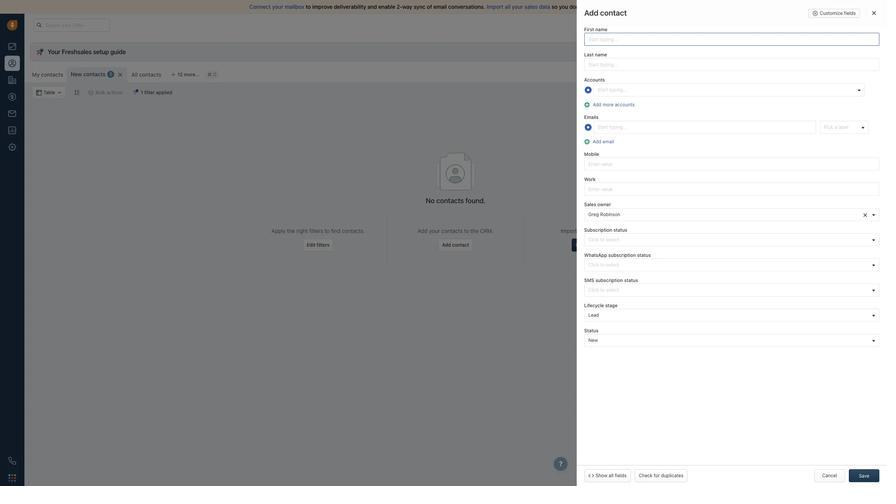 Task type: locate. For each thing, give the bounding box(es) containing it.
new down status
[[589, 338, 598, 344]]

1 horizontal spatial your
[[429, 228, 440, 234]]

ends
[[698, 22, 707, 27]]

subscription down go.
[[608, 253, 636, 258]]

0 vertical spatial fields
[[844, 10, 856, 16]]

your left freshsales at the left of the page
[[48, 48, 60, 55]]

your for add your contacts to the crm.
[[429, 228, 440, 234]]

and
[[368, 3, 377, 10]]

0 vertical spatial all
[[505, 3, 511, 10]]

2 container_wx8msf4aqz5i3rn1 image from the left
[[133, 90, 138, 95]]

2 select from the top
[[606, 262, 619, 268]]

subscription right sms at the right bottom of page
[[596, 278, 623, 284]]

1 horizontal spatial fields
[[844, 10, 856, 16]]

email
[[433, 3, 447, 10], [603, 139, 614, 145]]

1 vertical spatial in
[[601, 228, 606, 234]]

fields right "show"
[[615, 473, 627, 479]]

go.
[[618, 228, 626, 234]]

2 vertical spatial click to select button
[[584, 284, 880, 297]]

all left sales
[[505, 3, 511, 10]]

1 vertical spatial all
[[609, 473, 614, 479]]

freshsales
[[62, 48, 92, 55]]

0 horizontal spatial your
[[272, 3, 283, 10]]

new down freshsales at the left of the page
[[71, 71, 82, 77]]

0 horizontal spatial email
[[433, 3, 447, 10]]

the left right
[[287, 228, 295, 234]]

fields
[[844, 10, 856, 16], [615, 473, 627, 479]]

container_wx8msf4aqz5i3rn1 image
[[88, 90, 94, 95], [133, 90, 138, 95]]

1 vertical spatial customize
[[732, 71, 755, 76]]

click to select down whatsapp
[[589, 262, 619, 268]]

to left find
[[325, 228, 330, 234]]

1 vertical spatial click to select button
[[584, 259, 880, 272]]

edit filters button
[[303, 239, 333, 252]]

3 click from the top
[[589, 287, 599, 293]]

filters right the edit
[[317, 242, 330, 248]]

0 vertical spatial select
[[606, 237, 619, 243]]

my contacts button
[[28, 67, 67, 82], [32, 71, 63, 78]]

select down one
[[606, 237, 619, 243]]

customize fields
[[820, 10, 856, 16]]

1 click from the top
[[589, 237, 599, 243]]

found.
[[466, 197, 486, 205]]

2 click from the top
[[589, 262, 599, 268]]

the left crm. on the right top of page
[[471, 228, 479, 234]]

name right last in the top of the page
[[595, 52, 607, 58]]

Search your CRM... text field
[[34, 19, 110, 32]]

cancel button
[[815, 470, 845, 483]]

click to select down sms subscription status
[[589, 287, 619, 293]]

0 horizontal spatial add contact
[[442, 242, 469, 248]]

apply the right filters to find contacts.
[[271, 228, 365, 234]]

your for your trial ends in 21 days
[[678, 22, 688, 27]]

0 vertical spatial name
[[595, 27, 608, 32]]

apply
[[271, 228, 286, 234]]

stage
[[605, 303, 618, 309]]

your left 'trial' at the top of page
[[678, 22, 688, 27]]

label
[[838, 124, 849, 130]]

sales
[[525, 3, 538, 10]]

0 vertical spatial click to select
[[589, 237, 619, 243]]

all
[[131, 71, 138, 78]]

2 vertical spatial click
[[589, 287, 599, 293]]

import contacts button
[[776, 67, 826, 80], [572, 239, 615, 252]]

name right the first
[[595, 27, 608, 32]]

in left one
[[601, 228, 606, 234]]

0 horizontal spatial new
[[71, 71, 82, 77]]

start
[[604, 3, 616, 10]]

0 vertical spatial click to select button
[[584, 234, 880, 246]]

customize table button
[[720, 67, 772, 80]]

your down "no"
[[429, 228, 440, 234]]

lifecycle stage
[[584, 303, 618, 309]]

select
[[606, 237, 619, 243], [606, 262, 619, 268], [606, 287, 619, 293]]

1 vertical spatial name
[[595, 52, 607, 58]]

your for connect your mailbox to improve deliverability and enable 2-way sync of email conversations. import all your sales data so you don't have to start from scratch.
[[272, 3, 283, 10]]

1 vertical spatial import contacts button
[[572, 239, 615, 252]]

0 horizontal spatial the
[[287, 228, 295, 234]]

in left 21
[[709, 22, 712, 27]]

check for duplicates button
[[635, 470, 688, 483]]

0 horizontal spatial in
[[601, 228, 606, 234]]

3 click to select button from the top
[[584, 284, 880, 297]]

add
[[853, 71, 861, 76], [593, 102, 601, 107], [593, 139, 601, 145], [418, 228, 428, 234], [442, 242, 451, 248]]

click to select button for sms subscription status
[[584, 284, 880, 297]]

your left mailbox
[[272, 3, 283, 10]]

subscription
[[608, 253, 636, 258], [596, 278, 623, 284]]

1 vertical spatial your
[[48, 48, 60, 55]]

work
[[584, 177, 596, 183]]

to down sms subscription status
[[600, 287, 605, 293]]

import
[[487, 3, 503, 10], [787, 71, 801, 76], [561, 228, 577, 234], [576, 242, 590, 248]]

1 horizontal spatial add contact
[[853, 71, 880, 76]]

click down sms at the right bottom of page
[[589, 287, 599, 293]]

explore plans
[[743, 22, 773, 28]]

1 vertical spatial new
[[589, 338, 598, 344]]

1 horizontal spatial your
[[678, 22, 688, 27]]

your freshsales setup guide
[[48, 48, 126, 55]]

0 horizontal spatial contact
[[452, 242, 469, 248]]

2 click to select button from the top
[[584, 259, 880, 272]]

container_wx8msf4aqz5i3rn1 image inside bulk actions button
[[88, 90, 94, 95]]

2 click to select from the top
[[589, 262, 619, 268]]

1 horizontal spatial container_wx8msf4aqz5i3rn1 image
[[133, 90, 138, 95]]

crm.
[[480, 228, 493, 234]]

new inside 'button'
[[589, 338, 598, 344]]

1 horizontal spatial all
[[609, 473, 614, 479]]

1 horizontal spatial contact
[[863, 71, 880, 76]]

click down whatsapp
[[589, 262, 599, 268]]

0 horizontal spatial add contact button
[[438, 239, 473, 252]]

0 horizontal spatial all
[[505, 3, 511, 10]]

1 filter applied button
[[128, 86, 177, 99]]

to
[[306, 3, 311, 10], [598, 3, 603, 10], [325, 228, 330, 234], [464, 228, 469, 234], [600, 237, 605, 243], [600, 262, 605, 268], [600, 287, 605, 293]]

0 vertical spatial click
[[589, 237, 599, 243]]

add more accounts
[[593, 102, 635, 107]]

1 container_wx8msf4aqz5i3rn1 image from the left
[[88, 90, 94, 95]]

first
[[584, 27, 594, 32]]

to right mailbox
[[306, 3, 311, 10]]

filters inside "button"
[[317, 242, 330, 248]]

1 select from the top
[[606, 237, 619, 243]]

emails
[[584, 114, 599, 120]]

click down import contacts in one go.
[[589, 237, 599, 243]]

1 vertical spatial select
[[606, 262, 619, 268]]

customize table
[[732, 71, 767, 76]]

0 vertical spatial add contact button
[[842, 67, 883, 80]]

greg robinson
[[589, 212, 620, 217]]

click to select down the subscription status
[[589, 237, 619, 243]]

0 vertical spatial add contact
[[853, 71, 880, 76]]

0 horizontal spatial your
[[48, 48, 60, 55]]

customize inside dialog
[[820, 10, 843, 16]]

click for sms
[[589, 287, 599, 293]]

status for whatsapp subscription status
[[637, 253, 651, 258]]

select down the whatsapp subscription status
[[606, 262, 619, 268]]

from
[[617, 3, 629, 10]]

click to select for sms
[[589, 287, 619, 293]]

1 vertical spatial subscription
[[596, 278, 623, 284]]

new for new
[[589, 338, 598, 344]]

dialog containing add contact
[[577, 0, 887, 487]]

add more accounts link
[[591, 102, 635, 107]]

0 vertical spatial subscription
[[608, 253, 636, 258]]

0 horizontal spatial customize
[[732, 71, 755, 76]]

fields left close icon
[[844, 10, 856, 16]]

improve
[[312, 3, 333, 10]]

1 vertical spatial filters
[[317, 242, 330, 248]]

click for whatsapp
[[589, 262, 599, 268]]

dialog
[[577, 0, 887, 487]]

0
[[109, 72, 112, 77]]

lead
[[589, 313, 599, 318]]

phone image
[[8, 458, 16, 465]]

start typing...
[[598, 87, 627, 93]]

save button
[[849, 470, 880, 483]]

3 click to select from the top
[[589, 287, 619, 293]]

find
[[331, 228, 340, 234]]

0 vertical spatial new
[[71, 71, 82, 77]]

1 click to select button from the top
[[584, 234, 880, 246]]

2 vertical spatial select
[[606, 287, 619, 293]]

container_wx8msf4aqz5i3rn1 image left bulk
[[88, 90, 94, 95]]

connect your mailbox link
[[249, 3, 306, 10]]

filters
[[309, 228, 323, 234], [317, 242, 330, 248]]

0 vertical spatial your
[[678, 22, 688, 27]]

1 horizontal spatial email
[[603, 139, 614, 145]]

2 vertical spatial click to select
[[589, 287, 619, 293]]

in
[[709, 22, 712, 27], [601, 228, 606, 234]]

start
[[598, 87, 608, 93]]

0 horizontal spatial fields
[[615, 473, 627, 479]]

don't
[[570, 3, 583, 10]]

way
[[402, 3, 412, 10]]

subscription for whatsapp
[[608, 253, 636, 258]]

0 vertical spatial filters
[[309, 228, 323, 234]]

0 vertical spatial customize
[[820, 10, 843, 16]]

deliverability
[[334, 3, 366, 10]]

a
[[835, 124, 837, 130]]

click
[[589, 237, 599, 243], [589, 262, 599, 268], [589, 287, 599, 293]]

to left start
[[598, 3, 603, 10]]

explore plans link
[[739, 20, 777, 30]]

add email
[[593, 139, 614, 145]]

⌘ o
[[208, 72, 217, 78]]

import right the "conversations."
[[487, 3, 503, 10]]

select down sms subscription status
[[606, 287, 619, 293]]

all right "show"
[[609, 473, 614, 479]]

you
[[559, 3, 568, 10]]

3 select from the top
[[606, 287, 619, 293]]

mobile
[[584, 152, 599, 157]]

1 horizontal spatial import contacts button
[[776, 67, 826, 80]]

1 horizontal spatial in
[[709, 22, 712, 27]]

1 vertical spatial click
[[589, 262, 599, 268]]

0 vertical spatial import contacts button
[[776, 67, 826, 80]]

typing...
[[610, 87, 627, 93]]

subscription
[[584, 227, 612, 233]]

all inside button
[[609, 473, 614, 479]]

0 vertical spatial email
[[433, 3, 447, 10]]

add email button
[[584, 138, 616, 145]]

to down the subscription status
[[600, 237, 605, 243]]

1 click to select from the top
[[589, 237, 619, 243]]

container_wx8msf4aqz5i3rn1 image left "1"
[[133, 90, 138, 95]]

1 horizontal spatial import contacts
[[787, 71, 822, 76]]

0 horizontal spatial import contacts
[[576, 242, 611, 248]]

Work text field
[[584, 183, 880, 196]]

filters right right
[[309, 228, 323, 234]]

1 vertical spatial email
[[603, 139, 614, 145]]

1 vertical spatial status
[[637, 253, 651, 258]]

my
[[32, 71, 40, 78]]

your left sales
[[512, 3, 523, 10]]

1 vertical spatial click to select
[[589, 262, 619, 268]]

to left crm. on the right top of page
[[464, 228, 469, 234]]

import contacts in one go.
[[561, 228, 626, 234]]

add contact
[[853, 71, 880, 76], [442, 242, 469, 248]]

show all fields button
[[584, 470, 631, 483]]

1 horizontal spatial customize
[[820, 10, 843, 16]]

2 vertical spatial status
[[624, 278, 638, 284]]

12
[[178, 72, 183, 77]]

1 horizontal spatial the
[[471, 228, 479, 234]]

container_wx8msf4aqz5i3rn1 image inside the 1 filter applied button
[[133, 90, 138, 95]]

your for your freshsales setup guide
[[48, 48, 60, 55]]

add contact button
[[842, 67, 883, 80], [438, 239, 473, 252]]

1 horizontal spatial new
[[589, 338, 598, 344]]

0 horizontal spatial container_wx8msf4aqz5i3rn1 image
[[88, 90, 94, 95]]



Task type: describe. For each thing, give the bounding box(es) containing it.
add email link
[[591, 139, 614, 145]]

import up whatsapp
[[576, 242, 590, 248]]

connect
[[249, 3, 271, 10]]

status for sms subscription status
[[624, 278, 638, 284]]

container_wx8msf4aqz5i3rn1 image for bulk actions button
[[88, 90, 94, 95]]

subscription for sms
[[596, 278, 623, 284]]

all contacts
[[131, 71, 161, 78]]

data
[[539, 3, 550, 10]]

select for whatsapp
[[606, 262, 619, 268]]

subscription status
[[584, 227, 627, 233]]

connect your mailbox to improve deliverability and enable 2-way sync of email conversations. import all your sales data so you don't have to start from scratch.
[[249, 3, 651, 10]]

click to select for whatsapp
[[589, 262, 619, 268]]

First name text field
[[584, 33, 880, 46]]

conversations.
[[448, 3, 485, 10]]

check
[[639, 473, 653, 479]]

actions
[[106, 90, 123, 95]]

days
[[719, 22, 728, 27]]

1 the from the left
[[287, 228, 295, 234]]

sync
[[414, 3, 426, 10]]

import left subscription
[[561, 228, 577, 234]]

start typing... button
[[593, 84, 865, 97]]

0 horizontal spatial import contacts button
[[572, 239, 615, 252]]

name for last name
[[595, 52, 607, 58]]

Mobile text field
[[584, 158, 880, 171]]

close image
[[872, 11, 876, 15]]

1 vertical spatial fields
[[615, 473, 627, 479]]

customize fields button
[[809, 9, 860, 18]]

sales
[[584, 202, 596, 208]]

so
[[552, 3, 558, 10]]

no
[[426, 197, 435, 205]]

add
[[584, 8, 598, 17]]

of
[[427, 3, 432, 10]]

save
[[859, 474, 869, 479]]

right
[[296, 228, 308, 234]]

edit filters
[[307, 242, 330, 248]]

sms
[[584, 278, 594, 284]]

enable
[[378, 3, 395, 10]]

owner
[[597, 202, 611, 208]]

my contacts
[[32, 71, 63, 78]]

2 the from the left
[[471, 228, 479, 234]]

pick a label button
[[820, 121, 869, 134]]

select for subscription
[[606, 237, 619, 243]]

1 vertical spatial add contact
[[442, 242, 469, 248]]

container_wx8msf4aqz5i3rn1 image for the 1 filter applied button
[[133, 90, 138, 95]]

applied
[[156, 90, 172, 95]]

explore
[[743, 22, 760, 28]]

no contacts found.
[[426, 197, 486, 205]]

click to select button for whatsapp subscription status
[[584, 259, 880, 272]]

2 horizontal spatial your
[[512, 3, 523, 10]]

import right table
[[787, 71, 801, 76]]

bulk
[[96, 90, 105, 95]]

mailbox
[[285, 3, 304, 10]]

cancel
[[822, 473, 837, 479]]

1 vertical spatial add contact button
[[438, 239, 473, 252]]

guide
[[110, 48, 126, 55]]

add your contacts to the crm.
[[418, 228, 493, 234]]

1 vertical spatial contact
[[452, 242, 469, 248]]

add more accounts button
[[584, 101, 637, 108]]

bulk actions
[[96, 90, 123, 95]]

select for sms
[[606, 287, 619, 293]]

0 vertical spatial import contacts
[[787, 71, 822, 76]]

lifecycle
[[584, 303, 604, 309]]

1 vertical spatial import contacts
[[576, 242, 611, 248]]

edit
[[307, 242, 315, 248]]

⌘
[[208, 72, 212, 78]]

show all fields
[[596, 473, 627, 479]]

new for new contacts 0
[[71, 71, 82, 77]]

click to select for subscription
[[589, 237, 619, 243]]

accounts
[[615, 102, 635, 107]]

to down whatsapp
[[600, 262, 605, 268]]

click to select button for subscription status
[[584, 234, 880, 246]]

new button
[[584, 335, 880, 347]]

whatsapp subscription status
[[584, 253, 651, 258]]

import all your sales data link
[[487, 3, 552, 10]]

scratch.
[[631, 3, 651, 10]]

contact
[[600, 8, 627, 17]]

greg
[[589, 212, 599, 217]]

0 vertical spatial contact
[[863, 71, 880, 76]]

12 more...
[[178, 72, 200, 77]]

first name
[[584, 27, 608, 32]]

new contacts link
[[71, 71, 105, 78]]

phone element
[[5, 454, 20, 469]]

freshworks switcher image
[[8, 475, 16, 482]]

email inside button
[[603, 139, 614, 145]]

filter
[[144, 90, 155, 95]]

email image
[[812, 22, 817, 28]]

Start typing... email field
[[593, 121, 816, 134]]

plans
[[761, 22, 773, 28]]

0 vertical spatial in
[[709, 22, 712, 27]]

×
[[863, 210, 868, 219]]

1 horizontal spatial add contact button
[[842, 67, 883, 80]]

pick a label
[[824, 124, 849, 130]]

duplicates
[[661, 473, 684, 479]]

table
[[756, 71, 767, 76]]

click for subscription
[[589, 237, 599, 243]]

12 more... button
[[167, 69, 204, 80]]

customize for customize fields
[[820, 10, 843, 16]]

21
[[713, 22, 718, 27]]

1 filter applied
[[141, 90, 172, 95]]

customize for customize table
[[732, 71, 755, 76]]

accounts
[[584, 77, 605, 83]]

your trial ends in 21 days
[[678, 22, 728, 27]]

check for duplicates
[[639, 473, 684, 479]]

o
[[213, 72, 217, 78]]

name for first name
[[595, 27, 608, 32]]

one
[[607, 228, 616, 234]]

lead button
[[584, 309, 880, 322]]

2-
[[397, 3, 402, 10]]

sms subscription status
[[584, 278, 638, 284]]

new contacts 0
[[71, 71, 112, 77]]

sales owner
[[584, 202, 611, 208]]

trial
[[689, 22, 697, 27]]

last name
[[584, 52, 607, 58]]

0 vertical spatial status
[[614, 227, 627, 233]]

Last name text field
[[584, 58, 880, 71]]



Task type: vqa. For each thing, say whether or not it's contained in the screenshot.
Pick a label button on the right top
yes



